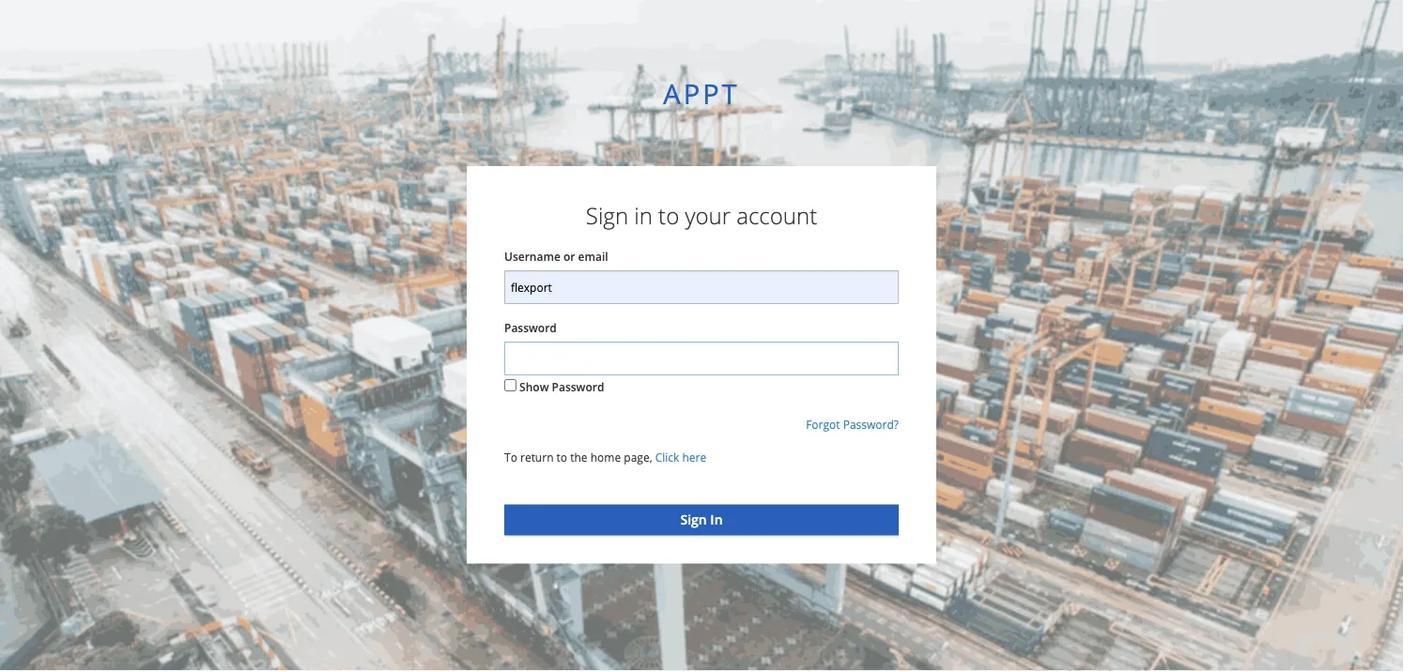 Task type: locate. For each thing, give the bounding box(es) containing it.
password up show
[[505, 320, 557, 336]]

1 vertical spatial password
[[552, 380, 604, 395]]

None submit
[[505, 505, 899, 536]]

in
[[634, 200, 653, 231]]

to for the
[[557, 450, 568, 466]]

username or email
[[505, 249, 608, 264]]

sign in to your account
[[586, 200, 818, 231]]

page,
[[624, 450, 653, 466]]

return
[[520, 450, 554, 466]]

forgot password?
[[806, 417, 899, 433]]

click here link
[[655, 450, 707, 466]]

0 vertical spatial to
[[659, 200, 679, 231]]

1 horizontal spatial to
[[659, 200, 679, 231]]

forgot password? link
[[806, 417, 899, 433]]

0 horizontal spatial to
[[557, 450, 568, 466]]

to right in
[[659, 200, 679, 231]]

password?
[[843, 417, 899, 433]]

show
[[520, 380, 549, 395]]

to
[[659, 200, 679, 231], [557, 450, 568, 466]]

your
[[685, 200, 731, 231]]

or
[[564, 249, 575, 264]]

to left the
[[557, 450, 568, 466]]

0 vertical spatial password
[[505, 320, 557, 336]]

password
[[505, 320, 557, 336], [552, 380, 604, 395]]

1 vertical spatial to
[[557, 450, 568, 466]]

password right show
[[552, 380, 604, 395]]

show password
[[520, 380, 604, 395]]



Task type: describe. For each thing, give the bounding box(es) containing it.
to
[[505, 450, 518, 466]]

forgot
[[806, 417, 840, 433]]

click
[[655, 450, 680, 466]]

to return to the home page, click here
[[505, 450, 707, 466]]

appt
[[664, 75, 740, 112]]

to for your
[[659, 200, 679, 231]]

email
[[578, 249, 608, 264]]

sign
[[586, 200, 629, 231]]

Username or email text field
[[505, 271, 899, 305]]

home
[[591, 450, 621, 466]]

account
[[737, 200, 818, 231]]

Password password field
[[505, 342, 899, 376]]

the
[[570, 450, 588, 466]]

username
[[505, 249, 561, 264]]

Show Password checkbox
[[505, 380, 517, 392]]

here
[[683, 450, 707, 466]]



